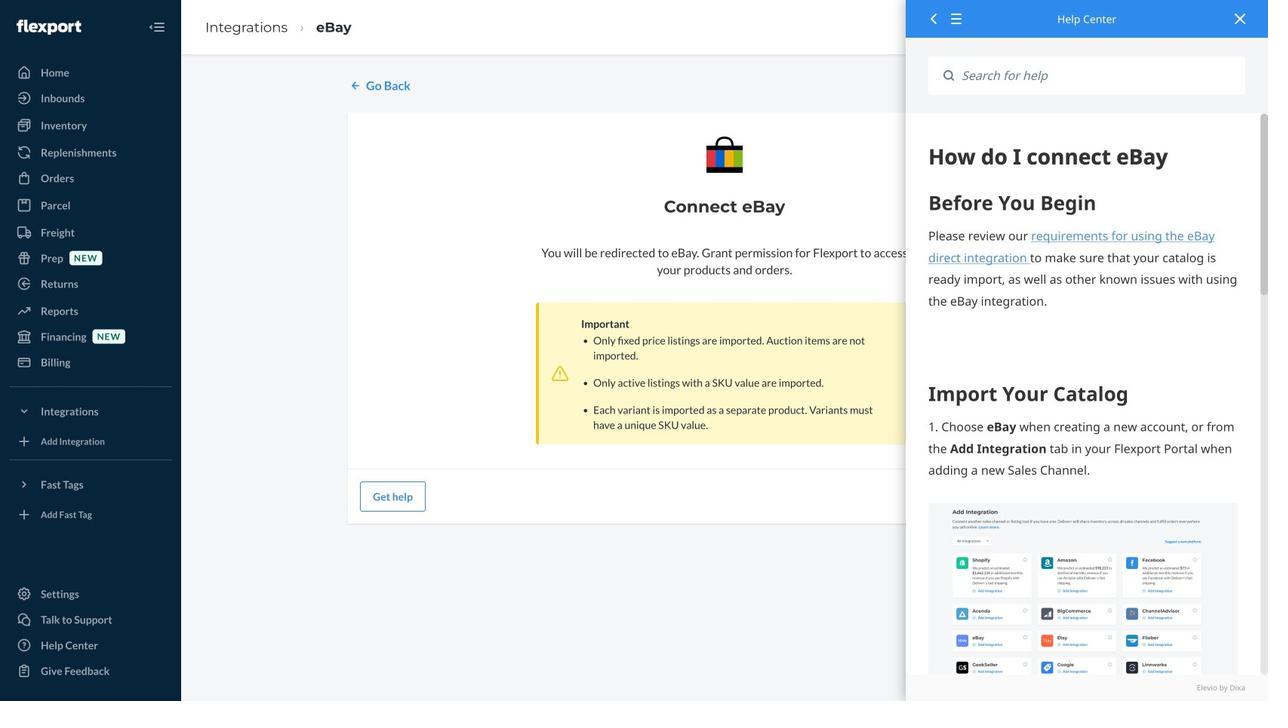 Task type: vqa. For each thing, say whether or not it's contained in the screenshot.
the bottommost a
no



Task type: describe. For each thing, give the bounding box(es) containing it.
close navigation image
[[148, 18, 166, 36]]

Search search field
[[955, 57, 1246, 95]]



Task type: locate. For each thing, give the bounding box(es) containing it.
breadcrumbs navigation
[[193, 5, 364, 49]]

flexport logo image
[[17, 20, 81, 35]]



